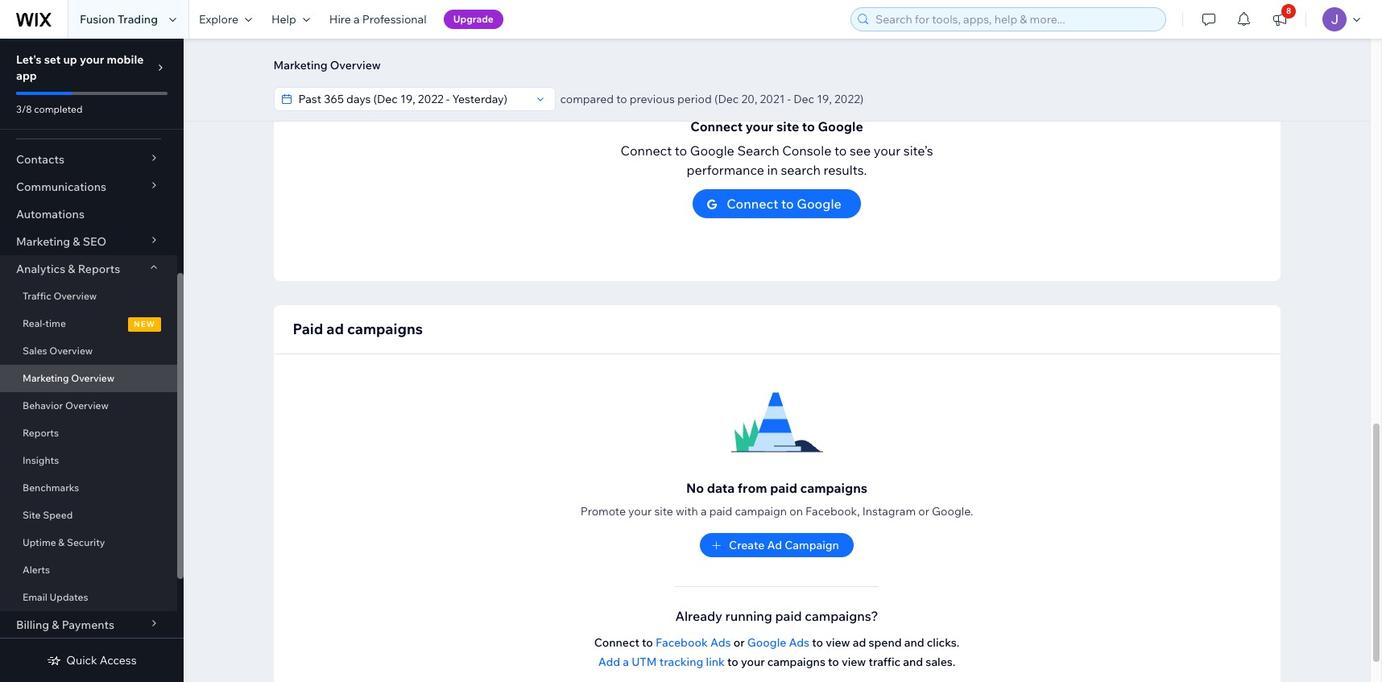 Task type: vqa. For each thing, say whether or not it's contained in the screenshot.
Payments
yes



Task type: locate. For each thing, give the bounding box(es) containing it.
view
[[826, 636, 851, 650], [842, 655, 867, 670]]

completed
[[34, 103, 83, 115]]

promote
[[581, 504, 626, 519]]

behavior overview link
[[0, 392, 177, 420]]

ad inside connect to facebook ads or google ads to view ad spend and clicks. add a utm tracking link to your campaigns to view traffic and sales.
[[853, 636, 866, 650]]

connect for site
[[691, 118, 743, 135]]

1 vertical spatial a
[[701, 504, 707, 519]]

or
[[919, 504, 930, 519], [734, 636, 745, 650]]

your right up
[[80, 52, 104, 67]]

site speed
[[23, 509, 73, 521]]

1 ads from the left
[[711, 636, 731, 650]]

3/8 completed
[[16, 103, 83, 115]]

your down google ads button
[[741, 655, 765, 670]]

ad left spend in the right of the page
[[853, 636, 866, 650]]

utm
[[632, 655, 657, 670]]

view left traffic
[[842, 655, 867, 670]]

automations
[[16, 207, 85, 222]]

benchmarks
[[23, 482, 79, 494]]

fusion
[[80, 12, 115, 27]]

alerts link
[[0, 557, 177, 584]]

app
[[16, 68, 37, 83]]

marketing overview up behavior overview
[[23, 372, 115, 384]]

1 vertical spatial marketing
[[16, 234, 70, 249]]

and left clicks.
[[905, 636, 925, 650]]

site inside the 'connect your site to google connect to google search console to see your site's performance in search results.'
[[777, 118, 800, 135]]

marketing inside button
[[274, 58, 328, 73]]

to inside "button"
[[782, 196, 794, 212]]

google.
[[932, 504, 974, 519]]

results.
[[824, 162, 867, 178]]

email updates
[[23, 591, 88, 604]]

google ads button
[[748, 636, 810, 650]]

view down campaigns?
[[826, 636, 851, 650]]

& left seo
[[73, 234, 80, 249]]

overview down time
[[49, 345, 93, 357]]

marketing
[[274, 58, 328, 73], [16, 234, 70, 249], [23, 372, 69, 384]]

help
[[272, 12, 296, 27]]

behavior overview
[[23, 400, 109, 412]]

seo
[[83, 234, 106, 249]]

connect
[[691, 118, 743, 135], [621, 143, 672, 159], [727, 196, 779, 212], [594, 636, 640, 650]]

ads up link
[[711, 636, 731, 650]]

0 vertical spatial marketing overview
[[274, 58, 381, 73]]

1 horizontal spatial ads
[[789, 636, 810, 650]]

reports link
[[0, 420, 177, 447]]

overview down sales overview link
[[71, 372, 115, 384]]

0 vertical spatial and
[[905, 636, 925, 650]]

2 vertical spatial campaigns
[[768, 655, 826, 670]]

ad
[[327, 320, 344, 338], [853, 636, 866, 650]]

mobile
[[107, 52, 144, 67]]

link
[[706, 655, 725, 670]]

hire a professional link
[[320, 0, 436, 39]]

reports down seo
[[78, 262, 120, 276]]

& for analytics
[[68, 262, 75, 276]]

marketing overview inside the sidebar element
[[23, 372, 115, 384]]

a right hire
[[354, 12, 360, 27]]

0 horizontal spatial marketing overview
[[23, 372, 115, 384]]

marketing up "analytics"
[[16, 234, 70, 249]]

1 vertical spatial or
[[734, 636, 745, 650]]

already
[[676, 608, 723, 625]]

(dec
[[715, 92, 739, 106]]

2 vertical spatial a
[[623, 655, 629, 670]]

google down search
[[797, 196, 842, 212]]

connect down compared to previous period (dec 20, 2021 - dec 19, 2022)
[[691, 118, 743, 135]]

campaigns
[[347, 320, 423, 338], [801, 480, 868, 496], [768, 655, 826, 670]]

marketing for "marketing overview" button
[[274, 58, 328, 73]]

campaigns down google ads button
[[768, 655, 826, 670]]

0 vertical spatial marketing
[[274, 58, 328, 73]]

1 horizontal spatial or
[[919, 504, 930, 519]]

& right billing
[[52, 618, 59, 633]]

create
[[729, 538, 765, 553]]

fusion trading
[[80, 12, 158, 27]]

marketing inside dropdown button
[[16, 234, 70, 249]]

data
[[707, 480, 735, 496]]

1 horizontal spatial reports
[[78, 262, 120, 276]]

reports up insights
[[23, 427, 59, 439]]

hire
[[329, 12, 351, 27]]

a
[[354, 12, 360, 27], [701, 504, 707, 519], [623, 655, 629, 670]]

0 vertical spatial reports
[[78, 262, 120, 276]]

0 horizontal spatial reports
[[23, 427, 59, 439]]

paid
[[771, 480, 798, 496], [710, 504, 733, 519], [776, 608, 802, 625]]

with
[[676, 504, 698, 519]]

access
[[100, 654, 137, 668]]

google
[[818, 118, 864, 135], [690, 143, 735, 159], [797, 196, 842, 212], [748, 636, 787, 650]]

1 vertical spatial and
[[904, 655, 924, 670]]

alerts
[[23, 564, 50, 576]]

2 ads from the left
[[789, 636, 810, 650]]

connect inside connect to facebook ads or google ads to view ad spend and clicks. add a utm tracking link to your campaigns to view traffic and sales.
[[594, 636, 640, 650]]

your inside connect to facebook ads or google ads to view ad spend and clicks. add a utm tracking link to your campaigns to view traffic and sales.
[[741, 655, 765, 670]]

or down running
[[734, 636, 745, 650]]

paid down data
[[710, 504, 733, 519]]

0 horizontal spatial or
[[734, 636, 745, 650]]

1 horizontal spatial marketing overview
[[274, 58, 381, 73]]

0 horizontal spatial a
[[354, 12, 360, 27]]

overview for the marketing overview link
[[71, 372, 115, 384]]

site left with
[[655, 504, 674, 519]]

connect down in
[[727, 196, 779, 212]]

marketing up behavior
[[23, 372, 69, 384]]

overview inside button
[[330, 58, 381, 73]]

let's set up your mobile app
[[16, 52, 144, 83]]

your
[[80, 52, 104, 67], [746, 118, 774, 135], [874, 143, 901, 159], [629, 504, 652, 519], [741, 655, 765, 670]]

a right with
[[701, 504, 707, 519]]

overview down the marketing overview link
[[65, 400, 109, 412]]

paid up google ads button
[[776, 608, 802, 625]]

2 horizontal spatial a
[[701, 504, 707, 519]]

overview down hire
[[330, 58, 381, 73]]

sales.
[[926, 655, 956, 670]]

overview for behavior overview link
[[65, 400, 109, 412]]

None field
[[294, 88, 531, 110]]

0 horizontal spatial ads
[[711, 636, 731, 650]]

dec
[[794, 92, 815, 106]]

0 vertical spatial view
[[826, 636, 851, 650]]

campaigns inside connect to facebook ads or google ads to view ad spend and clicks. add a utm tracking link to your campaigns to view traffic and sales.
[[768, 655, 826, 670]]

marketing overview inside button
[[274, 58, 381, 73]]

2 vertical spatial marketing
[[23, 372, 69, 384]]

0 vertical spatial or
[[919, 504, 930, 519]]

overview down analytics & reports
[[53, 290, 97, 302]]

your right promote
[[629, 504, 652, 519]]

1 vertical spatial campaigns
[[801, 480, 868, 496]]

a right "add"
[[623, 655, 629, 670]]

billing & payments
[[16, 618, 114, 633]]

1 vertical spatial site
[[655, 504, 674, 519]]

insights
[[23, 454, 59, 467]]

ads down already running paid campaigns?
[[789, 636, 810, 650]]

your inside no data from paid campaigns promote your site with a paid campaign on facebook, instagram or google.
[[629, 504, 652, 519]]

marketing & seo button
[[0, 228, 177, 255]]

connect inside "button"
[[727, 196, 779, 212]]

1 vertical spatial ad
[[853, 636, 866, 650]]

overview
[[330, 58, 381, 73], [53, 290, 97, 302], [49, 345, 93, 357], [71, 372, 115, 384], [65, 400, 109, 412]]

performance
[[687, 162, 765, 178]]

0 horizontal spatial site
[[655, 504, 674, 519]]

0 vertical spatial site
[[777, 118, 800, 135]]

a inside connect to facebook ads or google ads to view ad spend and clicks. add a utm tracking link to your campaigns to view traffic and sales.
[[623, 655, 629, 670]]

site down -
[[777, 118, 800, 135]]

0 vertical spatial ad
[[327, 320, 344, 338]]

paid up on
[[771, 480, 798, 496]]

traffic
[[869, 655, 901, 670]]

connect down previous
[[621, 143, 672, 159]]

site
[[777, 118, 800, 135], [655, 504, 674, 519]]

1 vertical spatial paid
[[710, 504, 733, 519]]

reports
[[78, 262, 120, 276], [23, 427, 59, 439]]

0 vertical spatial paid
[[771, 480, 798, 496]]

site speed link
[[0, 502, 177, 529]]

19,
[[817, 92, 832, 106]]

contacts
[[16, 152, 64, 167]]

1 vertical spatial reports
[[23, 427, 59, 439]]

and
[[905, 636, 925, 650], [904, 655, 924, 670]]

marketing overview for "marketing overview" button
[[274, 58, 381, 73]]

facebook ads button
[[656, 636, 731, 650]]

quick access button
[[47, 654, 137, 668]]

campaigns right paid
[[347, 320, 423, 338]]

compared to previous period (dec 20, 2021 - dec 19, 2022)
[[560, 92, 864, 106]]

payments
[[62, 618, 114, 633]]

automations link
[[0, 201, 177, 228]]

1 horizontal spatial ad
[[853, 636, 866, 650]]

ad right paid
[[327, 320, 344, 338]]

email updates link
[[0, 584, 177, 612]]

& right uptime
[[58, 537, 65, 549]]

time
[[45, 317, 66, 330]]

to
[[617, 92, 627, 106], [802, 118, 815, 135], [675, 143, 688, 159], [835, 143, 847, 159], [782, 196, 794, 212], [642, 636, 653, 650], [812, 636, 824, 650], [728, 655, 739, 670], [828, 655, 839, 670]]

paid
[[293, 320, 323, 338]]

0 vertical spatial a
[[354, 12, 360, 27]]

new
[[134, 319, 156, 330]]

and left the sales.
[[904, 655, 924, 670]]

0 vertical spatial campaigns
[[347, 320, 423, 338]]

1 vertical spatial view
[[842, 655, 867, 670]]

create ad campaign button
[[700, 533, 854, 558]]

google down already running paid campaigns?
[[748, 636, 787, 650]]

1 horizontal spatial site
[[777, 118, 800, 135]]

google inside connect to facebook ads or google ads to view ad spend and clicks. add a utm tracking link to your campaigns to view traffic and sales.
[[748, 636, 787, 650]]

communications
[[16, 180, 106, 194]]

connect up "add"
[[594, 636, 640, 650]]

see
[[850, 143, 871, 159]]

& down marketing & seo
[[68, 262, 75, 276]]

&
[[73, 234, 80, 249], [68, 262, 75, 276], [58, 537, 65, 549], [52, 618, 59, 633]]

communications button
[[0, 173, 177, 201]]

or left google. on the bottom right of page
[[919, 504, 930, 519]]

marketing overview down hire
[[274, 58, 381, 73]]

1 vertical spatial marketing overview
[[23, 372, 115, 384]]

overview for "marketing overview" button
[[330, 58, 381, 73]]

google up performance
[[690, 143, 735, 159]]

console
[[783, 143, 832, 159]]

campaigns up facebook,
[[801, 480, 868, 496]]

marketing down help button
[[274, 58, 328, 73]]

1 horizontal spatial a
[[623, 655, 629, 670]]

email
[[23, 591, 47, 604]]

connect your site to google connect to google search console to see your site's performance in search results.
[[621, 118, 934, 178]]

google down 2022)
[[818, 118, 864, 135]]



Task type: describe. For each thing, give the bounding box(es) containing it.
trading
[[118, 12, 158, 27]]

facebook
[[656, 636, 708, 650]]

real-time
[[23, 317, 66, 330]]

2 vertical spatial paid
[[776, 608, 802, 625]]

traffic overview
[[23, 290, 97, 302]]

& for billing
[[52, 618, 59, 633]]

overview for traffic overview link
[[53, 290, 97, 302]]

upgrade button
[[444, 10, 504, 29]]

reports inside dropdown button
[[78, 262, 120, 276]]

explore
[[199, 12, 238, 27]]

running
[[726, 608, 773, 625]]

& for uptime
[[58, 537, 65, 549]]

from
[[738, 480, 768, 496]]

professional
[[362, 12, 427, 27]]

-
[[788, 92, 791, 106]]

uptime & security link
[[0, 529, 177, 557]]

google inside "button"
[[797, 196, 842, 212]]

in
[[767, 162, 778, 178]]

connect to google
[[727, 196, 842, 212]]

add a utm tracking link button
[[598, 655, 725, 670]]

real-
[[23, 317, 45, 330]]

0 horizontal spatial ad
[[327, 320, 344, 338]]

analytics & reports
[[16, 262, 120, 276]]

instagram
[[863, 504, 916, 519]]

contacts button
[[0, 146, 177, 173]]

site
[[23, 509, 41, 521]]

compared
[[560, 92, 614, 106]]

3/8
[[16, 103, 32, 115]]

traffic overview link
[[0, 283, 177, 310]]

search
[[738, 143, 780, 159]]

benchmarks link
[[0, 475, 177, 502]]

marketing overview for the marketing overview link
[[23, 372, 115, 384]]

let's
[[16, 52, 42, 67]]

site inside no data from paid campaigns promote your site with a paid campaign on facebook, instagram or google.
[[655, 504, 674, 519]]

uptime
[[23, 537, 56, 549]]

billing & payments button
[[0, 612, 177, 639]]

marketing for marketing & seo dropdown button
[[16, 234, 70, 249]]

sales overview link
[[0, 338, 177, 365]]

behavior
[[23, 400, 63, 412]]

20,
[[742, 92, 758, 106]]

or inside no data from paid campaigns promote your site with a paid campaign on facebook, instagram or google.
[[919, 504, 930, 519]]

paid ad campaigns
[[293, 320, 423, 338]]

spend
[[869, 636, 902, 650]]

clicks.
[[927, 636, 960, 650]]

sidebar element
[[0, 39, 184, 683]]

& for marketing
[[73, 234, 80, 249]]

uptime & security
[[23, 537, 105, 549]]

period
[[678, 92, 712, 106]]

2021
[[760, 92, 785, 106]]

connect for facebook
[[594, 636, 640, 650]]

campaign
[[785, 538, 840, 553]]

marketing overview link
[[0, 365, 177, 392]]

connect for google
[[727, 196, 779, 212]]

2022)
[[835, 92, 864, 106]]

campaigns inside no data from paid campaigns promote your site with a paid campaign on facebook, instagram or google.
[[801, 480, 868, 496]]

a inside no data from paid campaigns promote your site with a paid campaign on facebook, instagram or google.
[[701, 504, 707, 519]]

8
[[1287, 6, 1292, 16]]

analytics
[[16, 262, 65, 276]]

quick access
[[66, 654, 137, 668]]

connect to facebook ads or google ads to view ad spend and clicks. add a utm tracking link to your campaigns to view traffic and sales.
[[594, 636, 960, 670]]

your right see
[[874, 143, 901, 159]]

billing
[[16, 618, 49, 633]]

on
[[790, 504, 803, 519]]

insights link
[[0, 447, 177, 475]]

ad
[[767, 538, 782, 553]]

site's
[[904, 143, 934, 159]]

upgrade
[[453, 13, 494, 25]]

marketing & seo
[[16, 234, 106, 249]]

connect to google button
[[693, 189, 861, 218]]

set
[[44, 52, 61, 67]]

speed
[[43, 509, 73, 521]]

tracking
[[660, 655, 704, 670]]

your up search
[[746, 118, 774, 135]]

marketing for the marketing overview link
[[23, 372, 69, 384]]

facebook,
[[806, 504, 860, 519]]

no data from paid campaigns promote your site with a paid campaign on facebook, instagram or google.
[[581, 480, 974, 519]]

Search for tools, apps, help & more... field
[[871, 8, 1161, 31]]

up
[[63, 52, 77, 67]]

overview for sales overview link
[[49, 345, 93, 357]]

security
[[67, 537, 105, 549]]

previous
[[630, 92, 675, 106]]

marketing overview button
[[266, 53, 389, 77]]

campaign
[[735, 504, 787, 519]]

traffic
[[23, 290, 51, 302]]

or inside connect to facebook ads or google ads to view ad spend and clicks. add a utm tracking link to your campaigns to view traffic and sales.
[[734, 636, 745, 650]]

already running paid campaigns?
[[676, 608, 879, 625]]

campaigns?
[[805, 608, 879, 625]]

add
[[598, 655, 621, 670]]

your inside let's set up your mobile app
[[80, 52, 104, 67]]

analytics & reports button
[[0, 255, 177, 283]]

quick
[[66, 654, 97, 668]]



